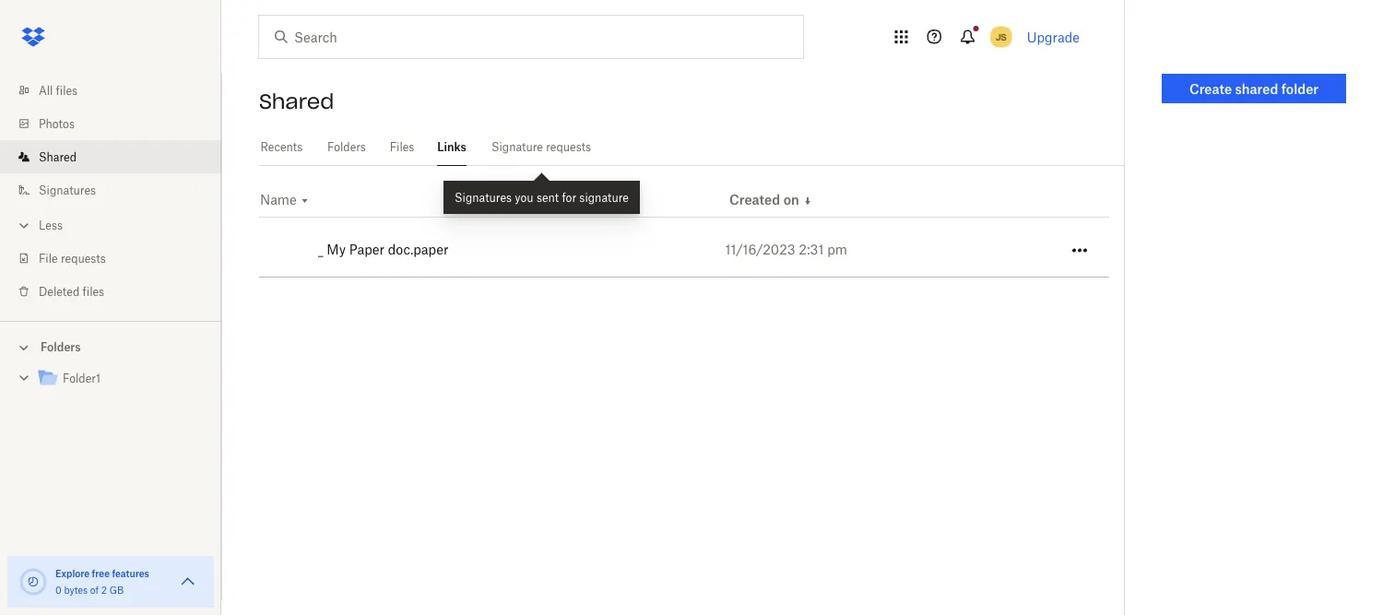 Task type: describe. For each thing, give the bounding box(es) containing it.
shared inside list item
[[39, 150, 77, 164]]

create
[[1190, 81, 1232, 96]]

of
[[90, 584, 99, 596]]

all files link
[[15, 74, 221, 107]]

deleted files
[[39, 285, 104, 298]]

links
[[437, 140, 466, 154]]

doc.paper
[[388, 242, 449, 258]]

folders inside button
[[41, 340, 81, 354]]

created
[[730, 192, 780, 208]]

2
[[101, 584, 107, 596]]

name
[[260, 192, 297, 208]]

create shared folder
[[1190, 81, 1319, 96]]

signatures you sent for signature
[[455, 190, 629, 204]]

folder1
[[63, 372, 100, 386]]

more actions image
[[1069, 239, 1091, 262]]

folders button
[[0, 333, 221, 360]]

photos
[[39, 117, 75, 131]]

sent
[[537, 190, 559, 204]]

files
[[390, 140, 414, 154]]

deleted files link
[[15, 275, 221, 308]]

upgrade link
[[1027, 29, 1080, 45]]

2:31
[[799, 241, 824, 257]]

name button
[[260, 192, 311, 209]]

folders link
[[326, 129, 367, 163]]

pm
[[827, 241, 847, 257]]

Search in folder "Dropbox" text field
[[294, 27, 765, 47]]

0
[[55, 584, 62, 596]]

less
[[39, 218, 63, 232]]

file
[[39, 251, 58, 265]]

1 horizontal spatial shared
[[259, 89, 334, 114]]

requests for file requests
[[61, 251, 106, 265]]

all files
[[39, 83, 78, 97]]

explore
[[55, 568, 90, 579]]

you
[[515, 190, 534, 204]]

free
[[92, 568, 110, 579]]

signatures link
[[15, 173, 221, 207]]

signature requests link
[[489, 129, 594, 163]]

gb
[[109, 584, 124, 596]]

requests for signature requests
[[546, 140, 591, 154]]

paper
[[349, 242, 385, 258]]

signatures for signatures you sent for signature
[[455, 190, 512, 204]]

dropbox image
[[15, 18, 52, 55]]

quota usage element
[[18, 567, 48, 597]]

photos link
[[15, 107, 221, 140]]

file requests
[[39, 251, 106, 265]]

less image
[[15, 216, 33, 235]]

signature
[[491, 140, 543, 154]]

created on
[[730, 192, 800, 208]]

upgrade
[[1027, 29, 1080, 45]]



Task type: locate. For each thing, give the bounding box(es) containing it.
_ my paper doc.paper
[[318, 242, 449, 258]]

signatures
[[39, 183, 96, 197], [455, 190, 512, 204]]

0 horizontal spatial folders
[[41, 340, 81, 354]]

files right deleted at the top of page
[[83, 285, 104, 298]]

template stateless image
[[802, 195, 813, 206]]

11/16/2023 2:31 pm
[[725, 241, 847, 257]]

template stateless image
[[299, 195, 311, 206]]

_
[[318, 242, 323, 258]]

1 horizontal spatial requests
[[546, 140, 591, 154]]

recents
[[261, 140, 303, 154]]

my
[[327, 242, 346, 258]]

files link
[[389, 129, 415, 163]]

11/16/2023
[[725, 241, 795, 257]]

1 horizontal spatial signatures
[[455, 190, 512, 204]]

0 horizontal spatial requests
[[61, 251, 106, 265]]

create shared folder button
[[1162, 74, 1347, 103]]

requests up for
[[546, 140, 591, 154]]

1 vertical spatial requests
[[61, 251, 106, 265]]

shared down photos
[[39, 150, 77, 164]]

shared list item
[[0, 140, 221, 173]]

0 vertical spatial requests
[[546, 140, 591, 154]]

0 vertical spatial files
[[56, 83, 78, 97]]

list containing all files
[[0, 63, 221, 321]]

tab list containing recents
[[259, 129, 1124, 166]]

files right all
[[56, 83, 78, 97]]

tab list
[[259, 129, 1124, 166]]

shared link
[[15, 140, 221, 173]]

for
[[562, 190, 577, 204]]

on
[[784, 192, 800, 208]]

_ my paper doc.paper link
[[274, 218, 725, 279]]

folders
[[327, 140, 366, 154], [41, 340, 81, 354]]

1 vertical spatial shared
[[39, 150, 77, 164]]

1 horizontal spatial folders
[[327, 140, 366, 154]]

folders up folder1
[[41, 340, 81, 354]]

folder1 link
[[37, 367, 207, 392]]

features
[[112, 568, 149, 579]]

file requests link
[[15, 242, 221, 275]]

list
[[0, 63, 221, 321]]

folders left files
[[327, 140, 366, 154]]

signature
[[580, 190, 629, 204]]

js button
[[987, 22, 1016, 52]]

links link
[[437, 129, 467, 163]]

0 vertical spatial shared
[[259, 89, 334, 114]]

0 horizontal spatial signatures
[[39, 183, 96, 197]]

all
[[39, 83, 53, 97]]

shared
[[259, 89, 334, 114], [39, 150, 77, 164]]

bytes
[[64, 584, 88, 596]]

0 vertical spatial folders
[[327, 140, 366, 154]]

shared
[[1235, 81, 1279, 96]]

created on button
[[730, 192, 813, 209]]

recents link
[[259, 129, 304, 163]]

0 horizontal spatial files
[[56, 83, 78, 97]]

explore free features 0 bytes of 2 gb
[[55, 568, 149, 596]]

files
[[56, 83, 78, 97], [83, 285, 104, 298]]

deleted
[[39, 285, 80, 298]]

files for deleted files
[[83, 285, 104, 298]]

signatures for signatures
[[39, 183, 96, 197]]

1 vertical spatial folders
[[41, 340, 81, 354]]

signature requests
[[491, 140, 591, 154]]

1 vertical spatial files
[[83, 285, 104, 298]]

js
[[996, 31, 1007, 42]]

files for all files
[[56, 83, 78, 97]]

signatures left you
[[455, 190, 512, 204]]

signatures up less
[[39, 183, 96, 197]]

folder
[[1282, 81, 1319, 96]]

1 horizontal spatial files
[[83, 285, 104, 298]]

shared up "recents" link
[[259, 89, 334, 114]]

0 horizontal spatial shared
[[39, 150, 77, 164]]

requests
[[546, 140, 591, 154], [61, 251, 106, 265]]

requests right the "file"
[[61, 251, 106, 265]]



Task type: vqa. For each thing, say whether or not it's contained in the screenshot.
Documents
no



